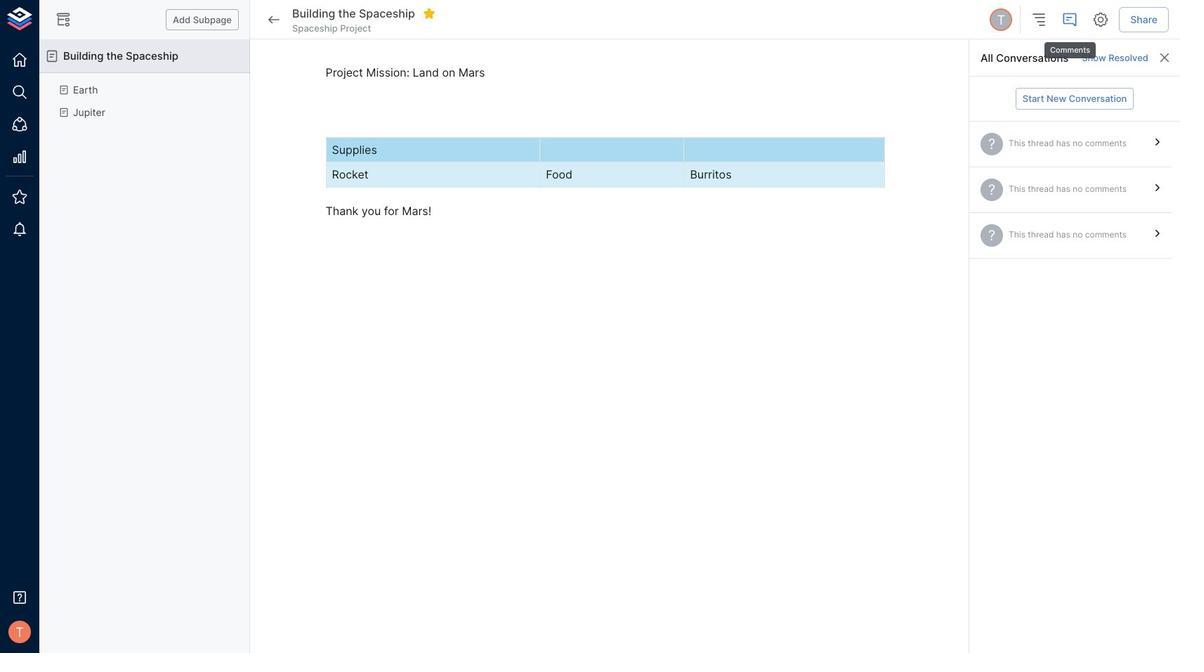 Task type: vqa. For each thing, say whether or not it's contained in the screenshot.
Comments icon
yes



Task type: locate. For each thing, give the bounding box(es) containing it.
hide wiki image
[[55, 11, 72, 28]]

settings image
[[1093, 11, 1110, 28]]

go back image
[[266, 11, 283, 28]]

tooltip
[[1044, 32, 1098, 60]]



Task type: describe. For each thing, give the bounding box(es) containing it.
comments image
[[1062, 11, 1079, 28]]

table of contents image
[[1031, 11, 1048, 28]]

remove favorite image
[[423, 7, 436, 20]]



